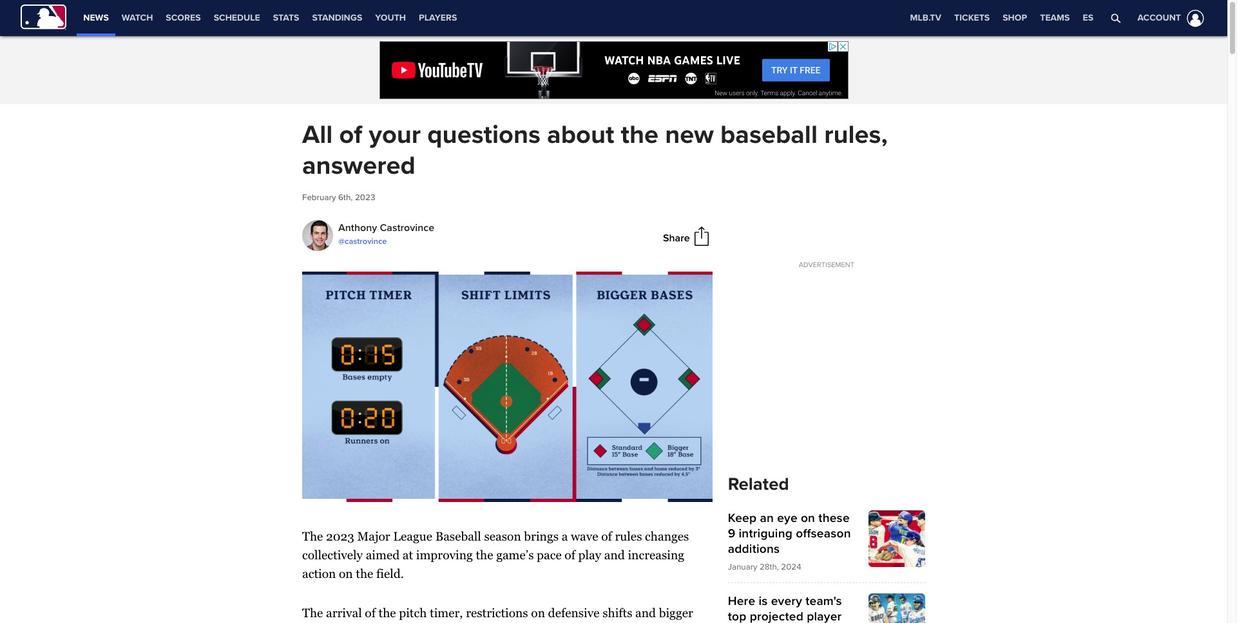 Task type: locate. For each thing, give the bounding box(es) containing it.
february
[[302, 192, 336, 203]]

rules,
[[824, 119, 888, 151]]

the for the arrival of the pitch timer, restrictions on defensive shifts and bigger
[[302, 606, 323, 620]]

1 vertical spatial on
[[339, 567, 353, 581]]

timer,
[[430, 606, 463, 620]]

2 vertical spatial on
[[531, 606, 545, 620]]

es
[[1083, 12, 1093, 23]]

pace
[[537, 548, 562, 563]]

youth
[[375, 12, 406, 23]]

the left field.
[[356, 567, 373, 581]]

1 horizontal spatial and
[[635, 606, 656, 620]]

of left rules
[[601, 530, 612, 544]]

of
[[339, 119, 362, 151], [601, 530, 612, 544], [565, 548, 575, 563], [365, 606, 376, 620]]

the down the season
[[476, 548, 493, 563]]

the left new
[[621, 119, 659, 151]]

the up the collectively
[[302, 530, 323, 544]]

on left defensive
[[531, 606, 545, 620]]

of right all
[[339, 119, 362, 151]]

news
[[83, 12, 109, 23]]

offseason
[[796, 526, 851, 542]]

arrival
[[326, 606, 362, 620]]

castrovince
[[380, 221, 434, 234]]

the
[[621, 119, 659, 151], [476, 548, 493, 563], [356, 567, 373, 581], [379, 606, 396, 620]]

rules
[[615, 530, 642, 544]]

account
[[1137, 12, 1181, 23]]

6th,
[[338, 192, 353, 203]]

related
[[728, 474, 789, 495]]

the left arrival
[[302, 606, 323, 620]]

of inside the arrival of the pitch timer, restrictions on defensive shifts and bigger
[[365, 606, 376, 620]]

changes
[[645, 530, 689, 544]]

of right arrival
[[365, 606, 376, 620]]

news link
[[77, 0, 115, 34]]

tickets link
[[948, 0, 996, 36]]

0 horizontal spatial on
[[339, 567, 353, 581]]

anthony castrovince image
[[302, 220, 333, 251]]

anthony castrovince @ castrovince
[[338, 221, 434, 246]]

2023 right 6th,
[[355, 192, 375, 203]]

0 horizontal spatial and
[[604, 548, 625, 563]]

shop
[[1003, 12, 1027, 23]]

a
[[562, 530, 568, 544]]

2023 up the collectively
[[326, 530, 354, 544]]

eye
[[777, 511, 797, 526]]

0 horizontal spatial 2023
[[326, 530, 354, 544]]

es link
[[1076, 0, 1100, 36]]

1 vertical spatial and
[[635, 606, 656, 620]]

watch
[[122, 12, 153, 23]]

on
[[801, 511, 815, 526], [339, 567, 353, 581], [531, 606, 545, 620]]

keep an eye on these 9 intriguing offseason additions january 28th, 2024
[[728, 511, 851, 572]]

additions
[[728, 542, 780, 557]]

the
[[302, 530, 323, 544], [302, 606, 323, 620]]

the arrival of the pitch timer, restrictions on defensive shifts and bigger
[[302, 606, 705, 624]]

the inside the arrival of the pitch timer, restrictions on defensive shifts and bigger
[[379, 606, 396, 620]]

standings link
[[306, 0, 369, 36]]

0 vertical spatial 2023
[[355, 192, 375, 203]]

28th,
[[760, 562, 779, 572]]

on down the collectively
[[339, 567, 353, 581]]

major
[[357, 530, 390, 544]]

2023
[[355, 192, 375, 203], [326, 530, 354, 544]]

collectively
[[302, 548, 363, 563]]

1 the from the top
[[302, 530, 323, 544]]

the inside the arrival of the pitch timer, restrictions on defensive shifts and bigger
[[302, 606, 323, 620]]

pitch
[[399, 606, 427, 620]]

0 vertical spatial and
[[604, 548, 625, 563]]

on right eye in the bottom of the page
[[801, 511, 815, 526]]

0 vertical spatial the
[[302, 530, 323, 544]]

the 2023 major league baseball season brings a wave of rules changes collectively aimed at improving the game's pace of play and increasing action on the field.
[[302, 530, 689, 581]]

scores
[[166, 12, 201, 23]]

2023 inside the 2023 major league baseball season brings a wave of rules changes collectively aimed at improving the game's pace of play and increasing action on the field.
[[326, 530, 354, 544]]

schedule
[[214, 12, 260, 23]]

and right shifts
[[635, 606, 656, 620]]

advertisement element
[[379, 41, 848, 99]]

share button
[[663, 232, 690, 244]]

the for the 2023 major league baseball season brings a wave of rules changes collectively aimed at improving the game's pace of play and increasing action on the field.
[[302, 530, 323, 544]]

top
[[728, 609, 746, 624]]

the inside the 2023 major league baseball season brings a wave of rules changes collectively aimed at improving the game's pace of play and increasing action on the field.
[[302, 530, 323, 544]]

2 horizontal spatial on
[[801, 511, 815, 526]]

keep an eye on these 9 intriguing offseason additions element
[[728, 511, 925, 572]]

here is every team's top projected playe
[[728, 594, 842, 624]]

improving
[[416, 548, 473, 563]]

and down rules
[[604, 548, 625, 563]]

the left pitch
[[379, 606, 396, 620]]

at
[[403, 548, 413, 563]]

january
[[728, 562, 757, 572]]

projected
[[750, 609, 803, 624]]

league
[[393, 530, 432, 544]]

0 vertical spatial on
[[801, 511, 815, 526]]

1 vertical spatial 2023
[[326, 530, 354, 544]]

on inside the 2023 major league baseball season brings a wave of rules changes collectively aimed at improving the game's pace of play and increasing action on the field.
[[339, 567, 353, 581]]

and
[[604, 548, 625, 563], [635, 606, 656, 620]]

field.
[[376, 567, 404, 581]]

stats link
[[267, 0, 306, 36]]

1 vertical spatial the
[[302, 606, 323, 620]]

top navigation element
[[0, 0, 1227, 36]]

here is every team's top projected playe link
[[728, 594, 925, 624]]

1 horizontal spatial on
[[531, 606, 545, 620]]

2 the from the top
[[302, 606, 323, 620]]



Task type: vqa. For each thing, say whether or not it's contained in the screenshot.
rumors
no



Task type: describe. For each thing, give the bounding box(es) containing it.
on inside keep an eye on these 9 intriguing offseason additions january 28th, 2024
[[801, 511, 815, 526]]

season
[[484, 530, 521, 544]]

game's
[[496, 548, 534, 563]]

scores link
[[159, 0, 207, 36]]

intriguing
[[739, 526, 793, 542]]

2024
[[781, 562, 801, 572]]

increasing
[[628, 548, 684, 563]]

an
[[760, 511, 774, 526]]

keep
[[728, 511, 757, 526]]

teams link
[[1034, 0, 1076, 36]]

baseball
[[435, 530, 481, 544]]

tickets
[[954, 12, 990, 23]]

your
[[369, 119, 421, 151]]

all
[[302, 119, 333, 151]]

mlb.tv link
[[904, 0, 948, 36]]

search image
[[1111, 13, 1121, 23]]

february 6th, 2023
[[302, 192, 375, 203]]

tertiary navigation element
[[904, 0, 1100, 36]]

play
[[578, 548, 601, 563]]

youth link
[[369, 0, 412, 36]]

of down a
[[565, 548, 575, 563]]

share image
[[692, 226, 711, 246]]

team's
[[805, 594, 842, 609]]

action
[[302, 567, 336, 581]]

account button
[[1130, 0, 1207, 36]]

restrictions
[[466, 606, 528, 620]]

baseball
[[720, 119, 818, 151]]

answered
[[302, 150, 415, 182]]

wave
[[571, 530, 598, 544]]

anthony
[[338, 221, 377, 234]]

and inside the 2023 major league baseball season brings a wave of rules changes collectively aimed at improving the game's pace of play and increasing action on the field.
[[604, 548, 625, 563]]

on inside the arrival of the pitch timer, restrictions on defensive shifts and bigger
[[531, 606, 545, 620]]

stats
[[273, 12, 299, 23]]

about
[[547, 119, 614, 151]]

players link
[[412, 0, 463, 36]]

questions
[[427, 119, 541, 151]]

1 horizontal spatial 2023
[[355, 192, 375, 203]]

schedule link
[[207, 0, 267, 36]]

share
[[663, 232, 690, 244]]

secondary navigation element
[[77, 0, 463, 36]]

every
[[771, 594, 802, 609]]

shifts
[[603, 606, 632, 620]]

of inside the all of your questions about the new baseball rules, answered
[[339, 119, 362, 151]]

here is every team's top projected player for '24 element
[[728, 594, 925, 624]]

new
[[665, 119, 714, 151]]

watch link
[[115, 0, 159, 36]]

castrovince
[[345, 236, 387, 246]]

standings
[[312, 12, 362, 23]]

is
[[759, 594, 768, 609]]

players
[[419, 12, 457, 23]]

these
[[818, 511, 850, 526]]

defensive
[[548, 606, 600, 620]]

aimed
[[366, 548, 400, 563]]

all of your questions about the new baseball rules, answered
[[302, 119, 888, 182]]

9
[[728, 526, 735, 542]]

here
[[728, 594, 755, 609]]

teams
[[1040, 12, 1070, 23]]

shop link
[[996, 0, 1034, 36]]

brings
[[524, 530, 559, 544]]

mlb.tv
[[910, 12, 941, 23]]

and inside the arrival of the pitch timer, restrictions on defensive shifts and bigger
[[635, 606, 656, 620]]

the inside the all of your questions about the new baseball rules, answered
[[621, 119, 659, 151]]

bigger
[[659, 606, 693, 620]]

@
[[338, 236, 345, 246]]



